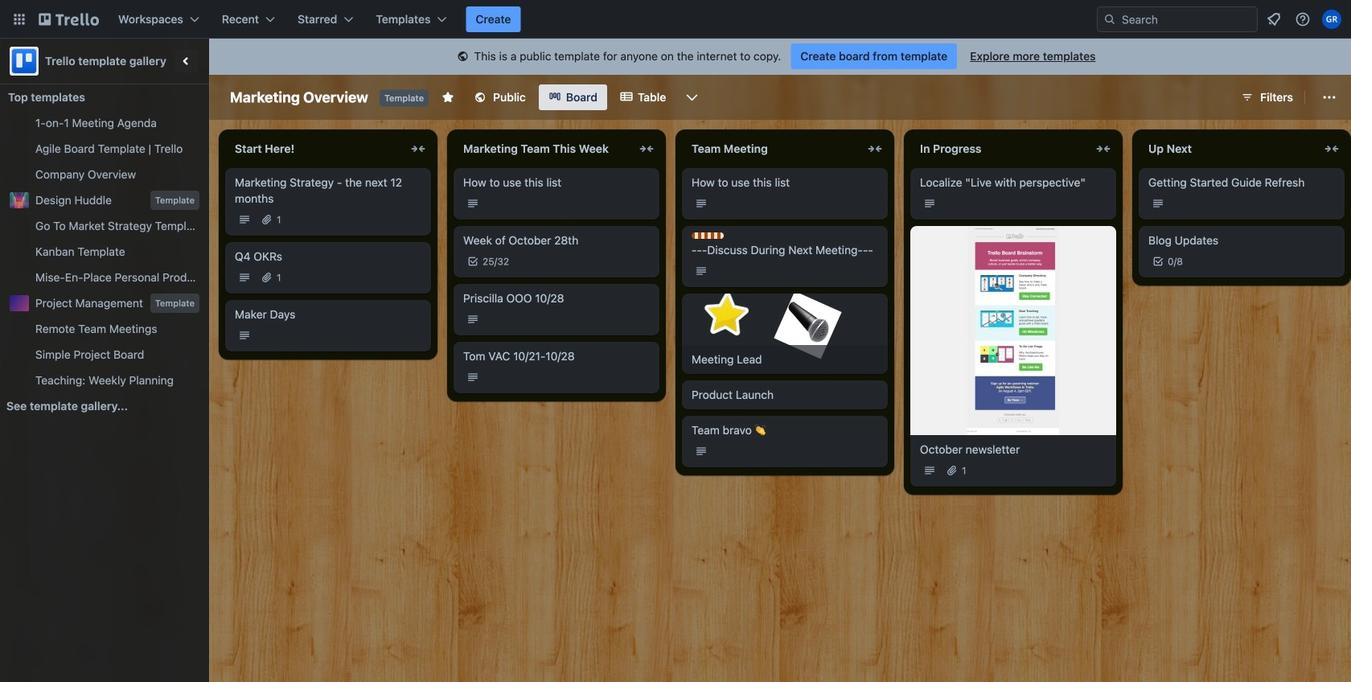 Task type: describe. For each thing, give the bounding box(es) containing it.
primary element
[[0, 0, 1352, 39]]

1 collapse list image from the left
[[409, 139, 428, 158]]

Search field
[[1117, 8, 1257, 31]]

greg robinson (gregrobinson96) image
[[1323, 10, 1342, 29]]

collapse list image
[[866, 139, 885, 158]]

star or unstar board image
[[442, 91, 455, 104]]

trello logo image
[[10, 47, 39, 76]]



Task type: vqa. For each thing, say whether or not it's contained in the screenshot.
Drag in the top of the page
no



Task type: locate. For each thing, give the bounding box(es) containing it.
star image
[[699, 288, 754, 343]]

Board name text field
[[222, 84, 376, 110]]

workspace navigation collapse icon image
[[175, 50, 198, 72]]

3 collapse list image from the left
[[1094, 139, 1113, 158]]

back to home image
[[39, 6, 99, 32]]

None text field
[[454, 136, 634, 162], [911, 136, 1091, 162], [1139, 136, 1319, 162], [454, 136, 634, 162], [911, 136, 1091, 162], [1139, 136, 1319, 162]]

5736211a5d65d7a43e62b18e image
[[774, 291, 842, 359]]

customize views image
[[684, 89, 700, 105]]

2 collapse list image from the left
[[637, 139, 656, 158]]

0 notifications image
[[1265, 10, 1284, 29]]

collapse list image
[[409, 139, 428, 158], [637, 139, 656, 158], [1094, 139, 1113, 158], [1323, 139, 1342, 158]]

open information menu image
[[1295, 11, 1311, 27]]

4 collapse list image from the left
[[1323, 139, 1342, 158]]

show menu image
[[1322, 89, 1338, 105]]

sm image
[[455, 49, 471, 65]]

None text field
[[225, 136, 405, 162], [682, 136, 862, 162], [225, 136, 405, 162], [682, 136, 862, 162]]

color: orange, title: none image
[[692, 233, 724, 239]]

search image
[[1104, 13, 1117, 26]]



